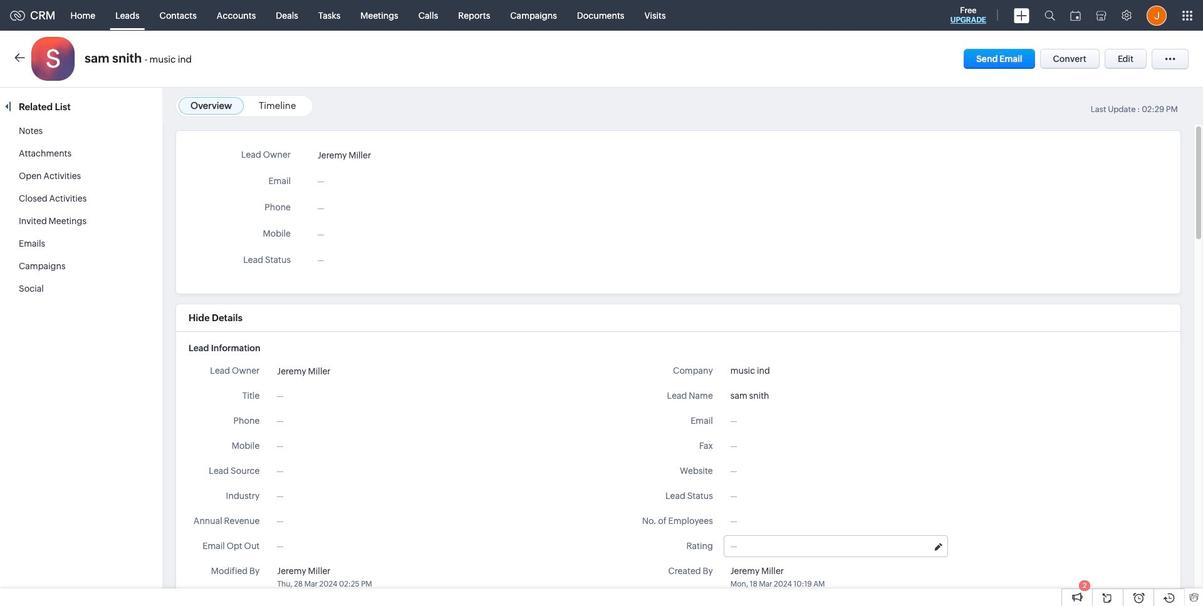 Task type: describe. For each thing, give the bounding box(es) containing it.
profile image
[[1147, 5, 1167, 25]]

create menu image
[[1014, 8, 1030, 23]]

calendar image
[[1070, 10, 1081, 20]]



Task type: locate. For each thing, give the bounding box(es) containing it.
logo image
[[10, 10, 25, 20]]

search element
[[1037, 0, 1063, 31]]

search image
[[1045, 10, 1055, 21]]

create menu element
[[1007, 0, 1037, 30]]

profile element
[[1139, 0, 1174, 30]]



Task type: vqa. For each thing, say whether or not it's contained in the screenshot.
2nd the 13, from the bottom of the row group containing Nov 13, 2023 12:24 PM
no



